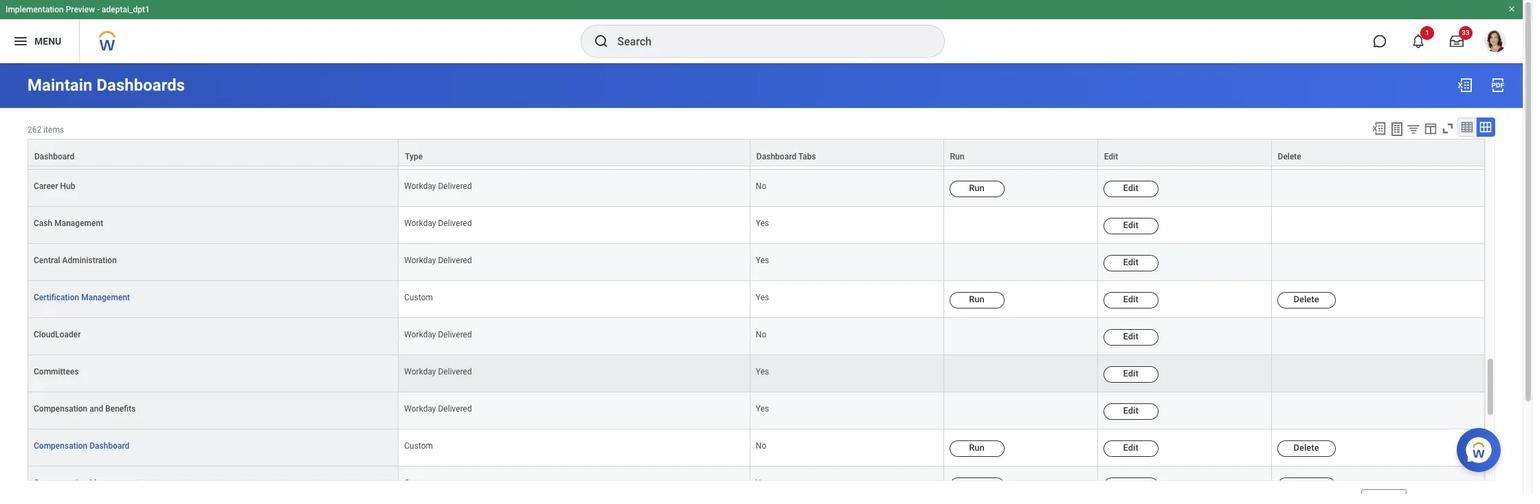 Task type: locate. For each thing, give the bounding box(es) containing it.
2 vertical spatial compensation
[[34, 479, 87, 488]]

edit button
[[1098, 140, 1271, 166]]

export to excel image left export to worksheets image at the right of the page
[[1372, 121, 1387, 136]]

compensation and benefits element
[[34, 401, 136, 414]]

3 compensation from the top
[[34, 479, 87, 488]]

view printable version (pdf) image
[[1490, 77, 1507, 93]]

delete button for no
[[1277, 441, 1336, 457]]

compensation management
[[34, 479, 138, 488]]

3 edit row from the top
[[27, 318, 1485, 355]]

cash management
[[34, 218, 103, 228]]

dashboard tabs button
[[750, 140, 943, 166]]

1 vertical spatial compensation
[[34, 441, 87, 451]]

select to filter grid data image
[[1406, 122, 1421, 136]]

5 yes from the top
[[756, 367, 769, 377]]

dashboard left tabs
[[757, 152, 797, 162]]

menu button
[[0, 19, 79, 63]]

no
[[756, 181, 767, 191], [756, 330, 767, 340], [756, 441, 767, 451]]

delete for delete button for no
[[1294, 443, 1319, 453]]

3 custom from the top
[[404, 479, 433, 488]]

edit row
[[27, 207, 1485, 244], [27, 244, 1485, 281], [27, 318, 1485, 355], [27, 355, 1485, 393], [27, 393, 1485, 430]]

edit for 4th edit button from the top of the maintain dashboards main content
[[1123, 294, 1139, 304]]

workday delivered for cash management
[[404, 218, 472, 228]]

2 edit button from the top
[[1104, 218, 1159, 234]]

0 vertical spatial custom
[[404, 293, 433, 302]]

1 vertical spatial no
[[756, 330, 767, 340]]

edit for 1st edit button
[[1123, 183, 1139, 193]]

2 vertical spatial custom
[[404, 479, 433, 488]]

toolbar
[[1366, 118, 1496, 139]]

edit button
[[1104, 181, 1159, 197], [1104, 218, 1159, 234], [1104, 255, 1159, 271], [1104, 292, 1159, 309], [1104, 329, 1159, 346], [1104, 366, 1159, 383], [1104, 404, 1159, 420], [1104, 441, 1159, 457], [1104, 478, 1159, 494]]

6 delivered from the top
[[438, 367, 472, 377]]

7 workday delivered from the top
[[404, 404, 472, 414]]

delete for yes delete button
[[1294, 294, 1319, 304]]

2 delivered from the top
[[438, 181, 472, 191]]

custom
[[404, 293, 433, 302], [404, 441, 433, 451], [404, 479, 433, 488]]

1 vertical spatial export to excel image
[[1372, 121, 1387, 136]]

run button
[[944, 140, 1097, 166]]

1 custom from the top
[[404, 293, 433, 302]]

1 delete button from the top
[[1277, 292, 1336, 309]]

7 yes from the top
[[756, 479, 769, 488]]

yes for cash management
[[756, 218, 769, 228]]

items
[[43, 125, 64, 135]]

management for cash management
[[54, 218, 103, 228]]

yes for compensation and benefits
[[756, 404, 769, 414]]

workday delivered for central administration
[[404, 256, 472, 265]]

1 edit button from the top
[[1104, 181, 1159, 197]]

management right cash
[[54, 218, 103, 228]]

career hub element
[[34, 178, 75, 191]]

workday for career hub
[[404, 181, 436, 191]]

7 workday from the top
[[404, 404, 436, 414]]

implementation preview -   adeptai_dpt1
[[5, 5, 150, 14]]

workday delivered for career hub
[[404, 181, 472, 191]]

3 delivered from the top
[[438, 218, 472, 228]]

no for career hub
[[756, 181, 767, 191]]

workday for campaigns
[[404, 144, 436, 154]]

row containing campaigns
[[27, 132, 1485, 170]]

run for 2nd run button from the top
[[969, 294, 985, 304]]

notifications large image
[[1412, 34, 1426, 48]]

edit for fourth edit button from the bottom of the maintain dashboards main content
[[1123, 368, 1139, 379]]

4 run button from the top
[[950, 478, 1005, 494]]

8 edit button from the top
[[1104, 441, 1159, 457]]

3 no from the top
[[756, 441, 767, 451]]

4 edit row from the top
[[27, 355, 1485, 393]]

central administration
[[34, 256, 117, 265]]

2 workday delivered from the top
[[404, 181, 472, 191]]

2 yes from the top
[[756, 218, 769, 228]]

2 horizontal spatial dashboard
[[757, 152, 797, 162]]

workday for compensation and benefits
[[404, 404, 436, 414]]

management down 'administration'
[[81, 293, 130, 302]]

3 workday delivered from the top
[[404, 218, 472, 228]]

run
[[950, 152, 965, 162], [969, 183, 985, 193], [969, 294, 985, 304], [969, 443, 985, 453], [969, 480, 985, 490]]

compensation dashboard link
[[34, 439, 129, 451]]

6 yes from the top
[[756, 404, 769, 414]]

cloudloader element
[[34, 327, 81, 340]]

3 edit button from the top
[[1104, 255, 1159, 271]]

5 delivered from the top
[[438, 330, 472, 340]]

6 row from the top
[[27, 467, 1485, 494]]

7 edit button from the top
[[1104, 404, 1159, 420]]

workday for central administration
[[404, 256, 436, 265]]

0 vertical spatial export to excel image
[[1457, 77, 1474, 93]]

5 workday delivered from the top
[[404, 330, 472, 340]]

6 edit button from the top
[[1104, 366, 1159, 383]]

implementation
[[5, 5, 64, 14]]

menu
[[34, 35, 61, 46]]

2 vertical spatial delete button
[[1277, 478, 1336, 494]]

edit for 3rd edit button from the bottom
[[1123, 406, 1139, 416]]

export to excel image
[[1457, 77, 1474, 93], [1372, 121, 1387, 136]]

compensation for compensation and benefits
[[34, 404, 87, 414]]

0 vertical spatial delete button
[[1277, 292, 1336, 309]]

campaigns element
[[34, 141, 75, 154]]

edit
[[1104, 152, 1118, 162], [1123, 183, 1139, 193], [1123, 220, 1139, 230], [1123, 257, 1139, 267], [1123, 294, 1139, 304], [1123, 331, 1139, 342], [1123, 368, 1139, 379], [1123, 406, 1139, 416], [1123, 443, 1139, 453], [1123, 480, 1139, 490]]

5 edit row from the top
[[27, 393, 1485, 430]]

delivered for career hub
[[438, 181, 472, 191]]

33
[[1462, 29, 1470, 36]]

delete
[[1278, 152, 1302, 162], [1294, 294, 1319, 304], [1294, 443, 1319, 453], [1294, 480, 1319, 490]]

1 workday from the top
[[404, 144, 436, 154]]

delete inside delete popup button
[[1278, 152, 1302, 162]]

delivered
[[438, 144, 472, 154], [438, 181, 472, 191], [438, 218, 472, 228], [438, 256, 472, 265], [438, 330, 472, 340], [438, 367, 472, 377], [438, 404, 472, 414]]

compensation down compensation dashboard
[[34, 479, 87, 488]]

-
[[97, 5, 100, 14]]

certification
[[34, 293, 79, 302]]

compensation
[[34, 404, 87, 414], [34, 441, 87, 451], [34, 479, 87, 488]]

cell
[[1272, 132, 1485, 170], [1272, 170, 1485, 207], [944, 207, 1098, 244], [1272, 207, 1485, 244], [944, 244, 1098, 281], [1272, 244, 1485, 281], [944, 318, 1098, 355], [1272, 318, 1485, 355], [944, 355, 1098, 393], [1272, 355, 1485, 393], [944, 393, 1098, 430], [1272, 393, 1485, 430]]

2 custom from the top
[[404, 441, 433, 451]]

export to excel image for items
[[1372, 121, 1387, 136]]

edit for eighth edit button from the bottom
[[1123, 220, 1139, 230]]

2 workday from the top
[[404, 181, 436, 191]]

9 edit button from the top
[[1104, 478, 1159, 494]]

2 no from the top
[[756, 330, 767, 340]]

yes for committees
[[756, 367, 769, 377]]

2 vertical spatial no
[[756, 441, 767, 451]]

type
[[405, 152, 423, 162]]

1 row from the top
[[27, 132, 1485, 170]]

export to excel image left view printable version (pdf) image
[[1457, 77, 1474, 93]]

2 run button from the top
[[950, 292, 1005, 309]]

run button
[[950, 181, 1005, 197], [950, 292, 1005, 309], [950, 441, 1005, 457], [950, 478, 1005, 494]]

workday for cloudloader
[[404, 330, 436, 340]]

delete button
[[1277, 292, 1336, 309], [1277, 441, 1336, 457], [1277, 478, 1336, 494]]

cash
[[34, 218, 52, 228]]

0 vertical spatial no
[[756, 181, 767, 191]]

4 delivered from the top
[[438, 256, 472, 265]]

Search Workday  search field
[[618, 26, 916, 56]]

0 horizontal spatial export to excel image
[[1372, 121, 1387, 136]]

2 edit row from the top
[[27, 244, 1485, 281]]

preview
[[66, 5, 95, 14]]

run inside popup button
[[950, 152, 965, 162]]

workday
[[404, 144, 436, 154], [404, 181, 436, 191], [404, 218, 436, 228], [404, 256, 436, 265], [404, 330, 436, 340], [404, 367, 436, 377], [404, 404, 436, 414]]

workday delivered for compensation and benefits
[[404, 404, 472, 414]]

workday delivered for campaigns
[[404, 144, 472, 154]]

career
[[34, 181, 58, 191]]

delivered for compensation and benefits
[[438, 404, 472, 414]]

2 row from the top
[[27, 139, 1485, 166]]

1 vertical spatial custom
[[404, 441, 433, 451]]

5 workday from the top
[[404, 330, 436, 340]]

delete button
[[1272, 140, 1485, 166]]

maintain dashboards main content
[[0, 63, 1523, 494]]

2 vertical spatial management
[[89, 479, 138, 488]]

3 workday from the top
[[404, 218, 436, 228]]

1 horizontal spatial export to excel image
[[1457, 77, 1474, 93]]

edit for 7th edit button from the bottom
[[1123, 257, 1139, 267]]

row
[[27, 132, 1485, 170], [27, 139, 1485, 166], [27, 170, 1485, 207], [27, 281, 1485, 318], [27, 430, 1485, 467], [27, 467, 1485, 494]]

7 delivered from the top
[[438, 404, 472, 414]]

delivered for campaigns
[[438, 144, 472, 154]]

run for 4th run button from the top
[[969, 480, 985, 490]]

no inside edit row
[[756, 330, 767, 340]]

0 horizontal spatial dashboard
[[34, 152, 74, 162]]

edit for 2nd edit button from the bottom
[[1123, 443, 1139, 453]]

1 no from the top
[[756, 181, 767, 191]]

0 vertical spatial management
[[54, 218, 103, 228]]

table image
[[1461, 120, 1474, 134]]

central administration element
[[34, 253, 117, 265]]

2 delete button from the top
[[1277, 441, 1336, 457]]

1 delivered from the top
[[438, 144, 472, 154]]

1 yes from the top
[[756, 144, 769, 154]]

1
[[1426, 29, 1430, 36]]

4 workday from the top
[[404, 256, 436, 265]]

management
[[54, 218, 103, 228], [81, 293, 130, 302], [89, 479, 138, 488]]

workday delivered
[[404, 144, 472, 154], [404, 181, 472, 191], [404, 218, 472, 228], [404, 256, 472, 265], [404, 330, 472, 340], [404, 367, 472, 377], [404, 404, 472, 414]]

1 compensation from the top
[[34, 404, 87, 414]]

dashboard down benefits at the left bottom of the page
[[89, 441, 129, 451]]

management down compensation dashboard
[[89, 479, 138, 488]]

compensation left and
[[34, 404, 87, 414]]

262 items
[[27, 125, 64, 135]]

1 vertical spatial delete button
[[1277, 441, 1336, 457]]

262
[[27, 125, 41, 135]]

1 workday delivered from the top
[[404, 144, 472, 154]]

compensation inside "element"
[[34, 404, 87, 414]]

campaigns
[[34, 144, 75, 154]]

click to view/edit grid preferences image
[[1423, 121, 1439, 136]]

3 yes from the top
[[756, 256, 769, 265]]

close environment banner image
[[1508, 5, 1516, 13]]

6 workday delivered from the top
[[404, 367, 472, 377]]

yes
[[756, 144, 769, 154], [756, 218, 769, 228], [756, 256, 769, 265], [756, 293, 769, 302], [756, 367, 769, 377], [756, 404, 769, 414], [756, 479, 769, 488]]

1 vertical spatial management
[[81, 293, 130, 302]]

dashboard for dashboard
[[34, 152, 74, 162]]

compensation up compensation management link
[[34, 441, 87, 451]]

dashboard down items
[[34, 152, 74, 162]]

search image
[[593, 33, 609, 49]]

0 vertical spatial compensation
[[34, 404, 87, 414]]

2 compensation from the top
[[34, 441, 87, 451]]

4 workday delivered from the top
[[404, 256, 472, 265]]

maintain dashboards
[[27, 76, 185, 95]]

1 horizontal spatial dashboard
[[89, 441, 129, 451]]

6 workday from the top
[[404, 367, 436, 377]]

edit inside popup button
[[1104, 152, 1118, 162]]

dashboard
[[34, 152, 74, 162], [757, 152, 797, 162], [89, 441, 129, 451]]



Task type: describe. For each thing, give the bounding box(es) containing it.
no for cloudloader
[[756, 330, 767, 340]]

dashboard for dashboard tabs
[[757, 152, 797, 162]]

3 delete button from the top
[[1277, 478, 1336, 494]]

1 edit row from the top
[[27, 207, 1485, 244]]

delivered for cloudloader
[[438, 330, 472, 340]]

administration
[[62, 256, 117, 265]]

hub
[[60, 181, 75, 191]]

4 yes from the top
[[756, 293, 769, 302]]

compensation for compensation dashboard
[[34, 441, 87, 451]]

export to worksheets image
[[1389, 121, 1406, 137]]

compensation dashboard
[[34, 441, 129, 451]]

pagination element
[[1415, 481, 1496, 494]]

dashboard button
[[28, 140, 398, 166]]

workday for committees
[[404, 367, 436, 377]]

run for 4th run button from the bottom of the maintain dashboards main content
[[969, 183, 985, 193]]

central
[[34, 256, 60, 265]]

compensation and benefits
[[34, 404, 136, 414]]

fullscreen image
[[1441, 121, 1456, 136]]

33 button
[[1442, 26, 1473, 56]]

certification management
[[34, 293, 130, 302]]

dashboards
[[97, 76, 185, 95]]

delivered for central administration
[[438, 256, 472, 265]]

delete for 3rd delete button from the top
[[1294, 480, 1319, 490]]

justify image
[[12, 33, 29, 49]]

4 edit button from the top
[[1104, 292, 1159, 309]]

workday delivered for committees
[[404, 367, 472, 377]]

management for compensation management
[[89, 479, 138, 488]]

4 row from the top
[[27, 281, 1485, 318]]

cloudloader
[[34, 330, 81, 340]]

row containing dashboard
[[27, 139, 1485, 166]]

3 row from the top
[[27, 170, 1485, 207]]

1 button
[[1404, 26, 1434, 56]]

3 run button from the top
[[950, 441, 1005, 457]]

custom for certification management
[[404, 293, 433, 302]]

benefits
[[105, 404, 136, 414]]

edit for 5th edit button from the bottom
[[1123, 331, 1139, 342]]

menu banner
[[0, 0, 1523, 63]]

yes for central administration
[[756, 256, 769, 265]]

type button
[[399, 140, 750, 166]]

export to excel image for dashboards
[[1457, 77, 1474, 93]]

compensation management link
[[34, 476, 138, 488]]

compensation for compensation management
[[34, 479, 87, 488]]

delete for delete popup button
[[1278, 152, 1302, 162]]

and
[[89, 404, 103, 414]]

inbox large image
[[1450, 34, 1464, 48]]

management for certification management
[[81, 293, 130, 302]]

run for third run button from the top
[[969, 443, 985, 453]]

workday delivered for cloudloader
[[404, 330, 472, 340]]

toolbar inside maintain dashboards main content
[[1366, 118, 1496, 139]]

5 edit button from the top
[[1104, 329, 1159, 346]]

adeptai_dpt1
[[102, 5, 150, 14]]

committees element
[[34, 364, 79, 377]]

workday for cash management
[[404, 218, 436, 228]]

certification management link
[[34, 290, 130, 302]]

cash management element
[[34, 216, 103, 228]]

expand table image
[[1479, 120, 1493, 134]]

edit for 1st edit button from the bottom
[[1123, 480, 1139, 490]]

edit for edit popup button
[[1104, 152, 1118, 162]]

delivered for cash management
[[438, 218, 472, 228]]

custom for compensation dashboard
[[404, 441, 433, 451]]

5 row from the top
[[27, 430, 1485, 467]]

1 run button from the top
[[950, 181, 1005, 197]]

maintain
[[27, 76, 92, 95]]

dashboard tabs
[[757, 152, 816, 162]]

run for run popup button on the right
[[950, 152, 965, 162]]

profile logan mcneil image
[[1485, 30, 1507, 55]]

delete button for yes
[[1277, 292, 1336, 309]]

delivered for committees
[[438, 367, 472, 377]]

committees
[[34, 367, 79, 377]]

tabs
[[798, 152, 816, 162]]

yes for campaigns
[[756, 144, 769, 154]]

career hub
[[34, 181, 75, 191]]

custom for compensation management
[[404, 479, 433, 488]]



Task type: vqa. For each thing, say whether or not it's contained in the screenshot.
– to the top
no



